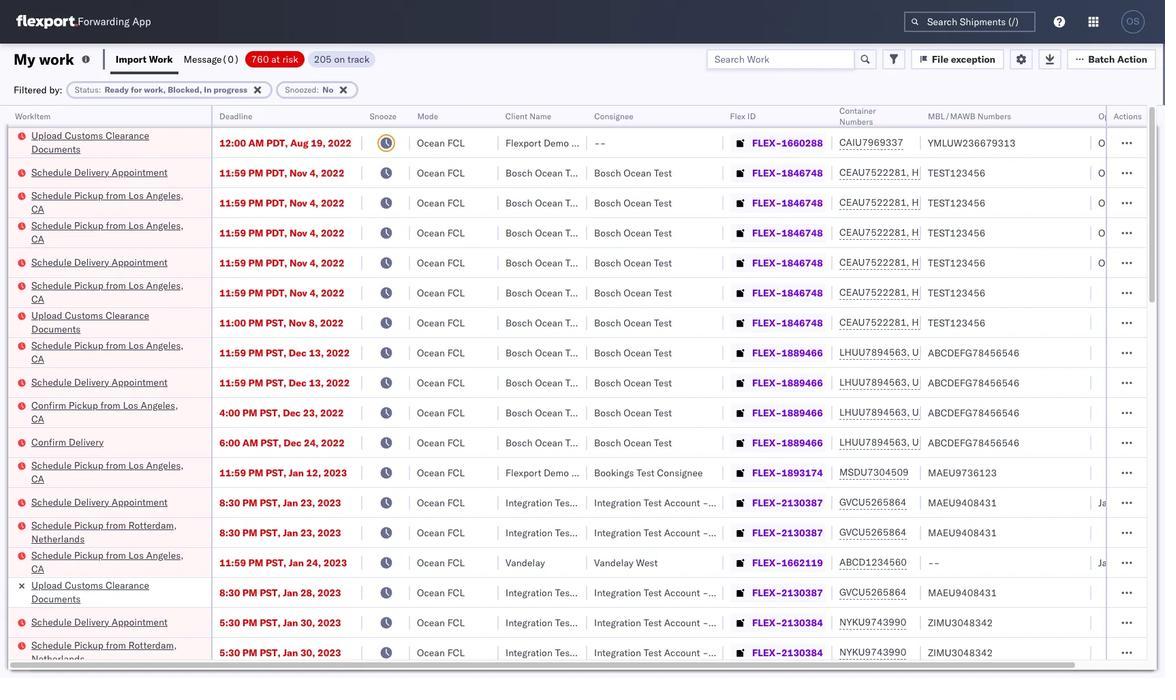 Task type: vqa. For each thing, say whether or not it's contained in the screenshot.


Task type: describe. For each thing, give the bounding box(es) containing it.
rotterdam, for 5:30 pm pst, jan 30, 2023
[[128, 639, 177, 651]]

action
[[1118, 53, 1148, 65]]

6 ca from the top
[[31, 473, 44, 485]]

13 ocean fcl from the top
[[417, 497, 465, 509]]

confirm pickup from los angeles, ca link
[[31, 398, 194, 426]]

angeles, for schedule pickup from los angeles, ca link related to 4th schedule pickup from los angeles, ca button from the bottom of the page
[[146, 279, 184, 291]]

flex
[[731, 111, 746, 121]]

rotterdam, for 8:30 pm pst, jan 23, 2023
[[128, 519, 177, 531]]

at
[[271, 53, 280, 65]]

risk
[[282, 53, 298, 65]]

6:00 am pst, dec 24, 2022
[[220, 437, 345, 449]]

1 schedule from the top
[[31, 166, 72, 178]]

12:00
[[220, 137, 246, 149]]

vandelay for vandelay west
[[594, 557, 634, 569]]

file
[[932, 53, 949, 65]]

demo for -
[[544, 137, 569, 149]]

my
[[14, 49, 35, 69]]

container
[[840, 106, 876, 116]]

1 8:30 from the top
[[220, 497, 240, 509]]

schedule pickup from rotterdam, netherlands for 5:30 pm pst, jan 30, 2023
[[31, 639, 177, 665]]

7 fcl from the top
[[448, 317, 465, 329]]

5 4, from the top
[[310, 287, 319, 299]]

filtered
[[14, 84, 47, 96]]

1 flex-2130387 from the top
[[753, 497, 823, 509]]

18 flex- from the top
[[753, 647, 782, 659]]

flex-1846748 for 6th schedule pickup from los angeles, ca button from the bottom of the page's schedule pickup from los angeles, ca link
[[753, 197, 823, 209]]

205
[[314, 53, 332, 65]]

5 flex- from the top
[[753, 257, 782, 269]]

5 schedule from the top
[[31, 279, 72, 291]]

28,
[[301, 587, 315, 599]]

6 hlxu6269489, from the top
[[912, 316, 982, 329]]

flex-2130384 for schedule delivery appointment
[[753, 617, 823, 629]]

2 lhuu7894563, from the top
[[840, 376, 910, 389]]

1 vertical spatial --
[[928, 557, 940, 569]]

2 appointment from the top
[[112, 256, 168, 268]]

3 documents from the top
[[31, 593, 81, 605]]

3 4, from the top
[[310, 227, 319, 239]]

forwarding app link
[[16, 15, 151, 29]]

forwarding app
[[78, 15, 151, 28]]

flex id
[[731, 111, 756, 121]]

karl for schedule pickup from rotterdam, netherlands button corresponding to 5:30 pm pst, jan 30, 2023
[[711, 647, 729, 659]]

1893174
[[782, 467, 823, 479]]

3 lagerfeld from the top
[[731, 587, 772, 599]]

upload customs clearance documents button for 11:00 pm pst, nov 8, 2022
[[31, 308, 194, 337]]

mbl/mawb
[[928, 111, 976, 121]]

confirm delivery button
[[31, 435, 104, 450]]

jaehyung choi -
[[1099, 497, 1166, 509]]

5:30 pm pst, jan 30, 2023 for schedule pickup from rotterdam, netherlands
[[220, 647, 341, 659]]

3 lhuu7894563, uetu5238478 from the top
[[840, 406, 979, 419]]

upload customs clearance documents link for 12:00 am pdt, aug 19, 2022
[[31, 128, 194, 156]]

documents for 11:00
[[31, 323, 81, 335]]

angeles, for 6th schedule pickup from los angeles, ca button from the bottom of the page's schedule pickup from los angeles, ca link
[[146, 189, 184, 201]]

schedule pickup from rotterdam, netherlands button for 8:30 pm pst, jan 23, 2023
[[31, 518, 194, 547]]

3 schedule pickup from los angeles, ca button from the top
[[31, 278, 194, 307]]

2 schedule pickup from los angeles, ca button from the top
[[31, 218, 194, 247]]

5 ocean fcl from the top
[[417, 257, 465, 269]]

app
[[132, 15, 151, 28]]

8 schedule from the top
[[31, 459, 72, 471]]

message
[[184, 53, 222, 65]]

pdt, for schedule pickup from los angeles, ca link related to 5th schedule pickup from los angeles, ca button from the bottom of the page
[[266, 227, 287, 239]]

container numbers button
[[833, 103, 908, 127]]

flexport demo consignee for -
[[506, 137, 617, 149]]

west
[[636, 557, 658, 569]]

4 flex-1889466 from the top
[[753, 437, 823, 449]]

1 abcdefg78456546 from the top
[[928, 347, 1020, 359]]

1 vertical spatial 23,
[[301, 497, 315, 509]]

filtered by:
[[14, 84, 62, 96]]

1 karl from the top
[[711, 497, 729, 509]]

2 omkar savant from the top
[[1099, 167, 1159, 179]]

17 flex- from the top
[[753, 617, 782, 629]]

1 maeu9408431 from the top
[[928, 497, 997, 509]]

5 schedule pickup from los angeles, ca button from the top
[[31, 458, 194, 487]]

760 at risk
[[251, 53, 298, 65]]

track
[[348, 53, 370, 65]]

ceau7522281, hlxu6269489, hlxu8034992 for 4th schedule pickup from los angeles, ca button from the bottom of the page
[[840, 286, 1051, 299]]

integration test account - karl lagerfeld for schedule pickup from rotterdam, netherlands button corresponding to 5:30 pm pst, jan 30, 2023
[[594, 647, 772, 659]]

7 ocean fcl from the top
[[417, 317, 465, 329]]

numbers for container numbers
[[840, 117, 874, 127]]

work
[[39, 49, 74, 69]]

os
[[1127, 16, 1140, 27]]

1 savant from the top
[[1130, 137, 1159, 149]]

exception
[[951, 53, 996, 65]]

client name button
[[499, 108, 574, 122]]

4:00 pm pst, dec 23, 2022
[[220, 407, 344, 419]]

2 omkar from the top
[[1099, 167, 1128, 179]]

documents for 12:00
[[31, 143, 81, 155]]

confirm pickup from los angeles, ca button
[[31, 398, 194, 427]]

1 flex-1846748 from the top
[[753, 167, 823, 179]]

: for snoozed
[[317, 84, 319, 94]]

progress
[[214, 84, 248, 94]]

ceau7522281, hlxu6269489, hlxu8034992 for 5th schedule pickup from los angeles, ca button from the bottom of the page
[[840, 226, 1051, 239]]

3 test123456 from the top
[[928, 227, 986, 239]]

11:59 for 6th schedule pickup from los angeles, ca button from the bottom of the page
[[220, 197, 246, 209]]

flexport. image
[[16, 15, 78, 29]]

clearance for 11:00 pm pst, nov 8, 2022
[[106, 309, 149, 321]]

demo for bookings
[[544, 467, 569, 479]]

no
[[323, 84, 334, 94]]

23, for schedule pickup from rotterdam, netherlands
[[301, 527, 315, 539]]

2 11:59 pm pst, dec 13, 2022 from the top
[[220, 377, 350, 389]]

4 uetu5238478 from the top
[[913, 436, 979, 449]]

: for status
[[99, 84, 101, 94]]

operator
[[1099, 111, 1132, 121]]

8 ocean fcl from the top
[[417, 347, 465, 359]]

resize handle column header for container numbers
[[905, 106, 922, 678]]

dec up 11:59 pm pst, jan 12, 2023 on the bottom
[[284, 437, 302, 449]]

11:00 pm pst, nov 8, 2022
[[220, 317, 344, 329]]

4 omkar from the top
[[1099, 227, 1128, 239]]

deadline
[[220, 111, 252, 121]]

flexport for bookings test consignee
[[506, 467, 541, 479]]

upload for 12:00 am pdt, aug 19, 2022
[[31, 129, 62, 141]]

4 omkar savant from the top
[[1099, 227, 1159, 239]]

maeu9736123
[[928, 467, 997, 479]]

by:
[[49, 84, 62, 96]]

schedule pickup from rotterdam, netherlands button for 5:30 pm pst, jan 30, 2023
[[31, 638, 194, 667]]

4 ocean fcl from the top
[[417, 227, 465, 239]]

flex id button
[[724, 108, 819, 122]]

hlxu8034992 for 4th schedule pickup from los angeles, ca button from the bottom of the page
[[985, 286, 1051, 299]]

am for pdt,
[[248, 137, 264, 149]]

5 schedule pickup from los angeles, ca from the top
[[31, 459, 184, 485]]

7 11:59 from the top
[[220, 377, 246, 389]]

client
[[506, 111, 528, 121]]

2 2130387 from the top
[[782, 527, 823, 539]]

flex-1660288
[[753, 137, 823, 149]]

12 ocean fcl from the top
[[417, 467, 465, 479]]

Search Shipments (/) text field
[[905, 12, 1036, 32]]

id
[[748, 111, 756, 121]]

zimu3048342 for schedule pickup from rotterdam, netherlands
[[928, 647, 993, 659]]

mbl/mawb numbers
[[928, 111, 1012, 121]]

pdt, for 6th schedule pickup from los angeles, ca button from the bottom of the page's schedule pickup from los angeles, ca link
[[266, 197, 287, 209]]

4 1889466 from the top
[[782, 437, 823, 449]]

deadline button
[[213, 108, 349, 122]]

1 schedule delivery appointment button from the top
[[31, 165, 168, 180]]

4 lhuu7894563, uetu5238478 from the top
[[840, 436, 979, 449]]

flex-1846748 for schedule pickup from los angeles, ca link related to 5th schedule pickup from los angeles, ca button from the bottom of the page
[[753, 227, 823, 239]]

integration test account - karl lagerfeld for schedule pickup from rotterdam, netherlands button related to 8:30 pm pst, jan 23, 2023
[[594, 527, 772, 539]]

mode
[[417, 111, 438, 121]]

10 fcl from the top
[[448, 407, 465, 419]]

client name
[[506, 111, 552, 121]]

status
[[75, 84, 99, 94]]

delivery inside button
[[69, 436, 104, 448]]

2 lhuu7894563, uetu5238478 from the top
[[840, 376, 979, 389]]

760
[[251, 53, 269, 65]]

container numbers
[[840, 106, 876, 127]]

4:00
[[220, 407, 240, 419]]

hlxu8034992 for 6th schedule pickup from los angeles, ca button from the bottom of the page
[[985, 196, 1051, 209]]

schedule pickup from los angeles, ca link for 4th schedule pickup from los angeles, ca button from the bottom of the page
[[31, 278, 194, 306]]

205 on track
[[314, 53, 370, 65]]

4 appointment from the top
[[112, 496, 168, 508]]

schedule delivery appointment link for 3rd schedule delivery appointment button from the top of the page
[[31, 375, 168, 389]]

4 11:59 from the top
[[220, 257, 246, 269]]

5 fcl from the top
[[448, 257, 465, 269]]

angeles, for schedule pickup from los angeles, ca link corresponding to second schedule pickup from los angeles, ca button from the bottom of the page
[[146, 459, 184, 471]]

11:59 for fourth schedule pickup from los angeles, ca button from the top
[[220, 347, 246, 359]]

schedule delivery appointment for 4th schedule delivery appointment button
[[31, 496, 168, 508]]

confirm pickup from los angeles, ca
[[31, 399, 178, 425]]

schedule delivery appointment for first schedule delivery appointment button from the bottom
[[31, 616, 168, 628]]

actions
[[1115, 111, 1143, 121]]

ymluw236679313
[[928, 137, 1016, 149]]

9 ocean fcl from the top
[[417, 377, 465, 389]]

16 fcl from the top
[[448, 587, 465, 599]]

snoozed
[[285, 84, 317, 94]]

4 ceau7522281, hlxu6269489, hlxu8034992 from the top
[[840, 256, 1051, 269]]

schedule pickup from rotterdam, netherlands link for 5:30
[[31, 638, 194, 666]]

3 karl from the top
[[711, 587, 729, 599]]

2 ocean fcl from the top
[[417, 167, 465, 179]]

upload customs clearance documents button for 12:00 am pdt, aug 19, 2022
[[31, 128, 194, 157]]

4 flex-1846748 from the top
[[753, 257, 823, 269]]

ready
[[105, 84, 129, 94]]

2 maeu9408431 from the top
[[928, 527, 997, 539]]

1 hlxu8034992 from the top
[[985, 166, 1051, 179]]

1 appointment from the top
[[112, 166, 168, 178]]

1662119
[[782, 557, 823, 569]]

5 hlxu6269489, from the top
[[912, 286, 982, 299]]

1 11:59 from the top
[[220, 167, 246, 179]]

24, for 2022
[[304, 437, 319, 449]]

angeles, for schedule pickup from los angeles, ca link for 6th schedule pickup from los angeles, ca button
[[146, 549, 184, 561]]

message (0)
[[184, 53, 240, 65]]

1 11:59 pm pst, dec 13, 2022 from the top
[[220, 347, 350, 359]]

4 fcl from the top
[[448, 227, 465, 239]]

5:30 for schedule delivery appointment
[[220, 617, 240, 629]]

schedule pickup from los angeles, ca link for fourth schedule pickup from los angeles, ca button from the top
[[31, 338, 194, 366]]

integration for schedule pickup from rotterdam, netherlands button corresponding to 5:30 pm pst, jan 30, 2023
[[594, 647, 641, 659]]

2 ceau7522281, from the top
[[840, 196, 910, 209]]

1846748 for upload customs clearance documents button for 11:00 pm pst, nov 8, 2022
[[782, 317, 823, 329]]

caiu7969337
[[840, 136, 904, 149]]

4 savant from the top
[[1130, 227, 1159, 239]]

3 gvcu5265864 from the top
[[840, 586, 907, 599]]

12 flex- from the top
[[753, 467, 782, 479]]

work,
[[144, 84, 166, 94]]

19,
[[311, 137, 326, 149]]

3 flex- from the top
[[753, 197, 782, 209]]

1660288
[[782, 137, 823, 149]]

vandelay west
[[594, 557, 658, 569]]

3 2130387 from the top
[[782, 587, 823, 599]]

4 abcdefg78456546 from the top
[[928, 437, 1020, 449]]

5 11:59 pm pdt, nov 4, 2022 from the top
[[220, 287, 345, 299]]

2 schedule delivery appointment button from the top
[[31, 255, 168, 270]]

blocked,
[[168, 84, 202, 94]]

customs for 11:00 pm pst, nov 8, 2022
[[65, 309, 103, 321]]

5 appointment from the top
[[112, 616, 168, 628]]

hlxu8034992 for 5th schedule pickup from los angeles, ca button from the bottom of the page
[[985, 226, 1051, 239]]

consignee button
[[588, 108, 710, 122]]

dec up 4:00 pm pst, dec 23, 2022
[[289, 377, 307, 389]]

batch action button
[[1068, 49, 1157, 69]]

flex-1846748 for upload customs clearance documents link corresponding to 11:00 pm pst, nov 8, 2022
[[753, 317, 823, 329]]

14 flex- from the top
[[753, 527, 782, 539]]

resize handle column header for deadline
[[346, 106, 363, 678]]

schedule pickup from rotterdam, netherlands for 8:30 pm pst, jan 23, 2023
[[31, 519, 177, 545]]

my work
[[14, 49, 74, 69]]

1 ca from the top
[[31, 203, 44, 215]]

mode button
[[410, 108, 485, 122]]

name
[[530, 111, 552, 121]]

15 fcl from the top
[[448, 557, 465, 569]]

4 11:59 pm pdt, nov 4, 2022 from the top
[[220, 257, 345, 269]]

pickup inside confirm pickup from los angeles, ca
[[69, 399, 98, 411]]

dec down 11:00 pm pst, nov 8, 2022
[[289, 347, 307, 359]]

flex-1893174
[[753, 467, 823, 479]]

schedule delivery appointment link for first schedule delivery appointment button from the top of the page
[[31, 165, 168, 179]]

5 test123456 from the top
[[928, 287, 986, 299]]

zimu3048342 for schedule delivery appointment
[[928, 617, 993, 629]]

schedule pickup from los angeles, ca link for 6th schedule pickup from los angeles, ca button from the bottom of the page
[[31, 188, 194, 216]]

30, for schedule delivery appointment
[[301, 617, 315, 629]]

6 fcl from the top
[[448, 287, 465, 299]]

resize handle column header for mbl/mawb numbers
[[1076, 106, 1092, 678]]

schedule delivery appointment for fourth schedule delivery appointment button from the bottom
[[31, 256, 168, 268]]

11 fcl from the top
[[448, 437, 465, 449]]

16 ocean fcl from the top
[[417, 587, 465, 599]]

11:59 pm pst, jan 24, 2023
[[220, 557, 347, 569]]

23, for confirm pickup from los angeles, ca
[[303, 407, 318, 419]]

2130384 for schedule delivery appointment
[[782, 617, 823, 629]]

numbers for mbl/mawb numbers
[[978, 111, 1012, 121]]

bookings test consignee
[[594, 467, 703, 479]]

3 integration from the top
[[594, 587, 641, 599]]

10 ocean fcl from the top
[[417, 407, 465, 419]]

pdt, for schedule pickup from los angeles, ca link related to 4th schedule pickup from los angeles, ca button from the bottom of the page
[[266, 287, 287, 299]]

3 1889466 from the top
[[782, 407, 823, 419]]

jaehyung
[[1099, 497, 1139, 509]]

1 integration from the top
[[594, 497, 641, 509]]

import work
[[116, 53, 173, 65]]

5 savant from the top
[[1130, 257, 1159, 269]]

6:00
[[220, 437, 240, 449]]

12,
[[306, 467, 321, 479]]

in
[[204, 84, 212, 94]]



Task type: locate. For each thing, give the bounding box(es) containing it.
2 vertical spatial gvcu5265864
[[840, 586, 907, 599]]

abcdefg78456546
[[928, 347, 1020, 359], [928, 377, 1020, 389], [928, 407, 1020, 419], [928, 437, 1020, 449]]

3 appointment from the top
[[112, 376, 168, 388]]

0 vertical spatial flex-2130384
[[753, 617, 823, 629]]

1 vertical spatial am
[[243, 437, 258, 449]]

0 vertical spatial upload customs clearance documents
[[31, 129, 149, 155]]

23, down 12,
[[301, 497, 315, 509]]

2 vertical spatial documents
[[31, 593, 81, 605]]

2130387
[[782, 497, 823, 509], [782, 527, 823, 539], [782, 587, 823, 599]]

0 horizontal spatial :
[[99, 84, 101, 94]]

0 vertical spatial flex-2130387
[[753, 497, 823, 509]]

netherlands for 8:30
[[31, 533, 85, 545]]

0 vertical spatial schedule pickup from rotterdam, netherlands
[[31, 519, 177, 545]]

0 vertical spatial clearance
[[106, 129, 149, 141]]

0 vertical spatial documents
[[31, 143, 81, 155]]

6 11:59 from the top
[[220, 347, 246, 359]]

2 vertical spatial 8:30
[[220, 587, 240, 599]]

schedule delivery appointment
[[31, 166, 168, 178], [31, 256, 168, 268], [31, 376, 168, 388], [31, 496, 168, 508], [31, 616, 168, 628]]

flex-1662119
[[753, 557, 823, 569]]

consignee inside button
[[594, 111, 634, 121]]

--
[[594, 137, 606, 149], [928, 557, 940, 569]]

confirm down confirm pickup from los angeles, ca
[[31, 436, 66, 448]]

ocean
[[417, 137, 445, 149], [417, 167, 445, 179], [535, 167, 563, 179], [624, 167, 652, 179], [417, 197, 445, 209], [535, 197, 563, 209], [624, 197, 652, 209], [417, 227, 445, 239], [535, 227, 563, 239], [624, 227, 652, 239], [417, 257, 445, 269], [535, 257, 563, 269], [624, 257, 652, 269], [417, 287, 445, 299], [535, 287, 563, 299], [624, 287, 652, 299], [417, 317, 445, 329], [535, 317, 563, 329], [624, 317, 652, 329], [417, 347, 445, 359], [535, 347, 563, 359], [624, 347, 652, 359], [417, 377, 445, 389], [535, 377, 563, 389], [624, 377, 652, 389], [417, 407, 445, 419], [535, 407, 563, 419], [624, 407, 652, 419], [417, 437, 445, 449], [535, 437, 563, 449], [624, 437, 652, 449], [417, 467, 445, 479], [417, 497, 445, 509], [417, 527, 445, 539], [417, 557, 445, 569], [417, 587, 445, 599], [417, 617, 445, 629], [417, 647, 445, 659]]

1 clearance from the top
[[106, 129, 149, 141]]

4 ceau7522281, from the top
[[840, 256, 910, 269]]

schedule pickup from los angeles, ca link for 6th schedule pickup from los angeles, ca button
[[31, 548, 194, 576]]

flexport demo consignee for bookings
[[506, 467, 617, 479]]

2 vertical spatial customs
[[65, 579, 103, 591]]

msdu7304509
[[840, 466, 909, 479]]

1 vertical spatial 11:59 pm pst, dec 13, 2022
[[220, 377, 350, 389]]

integration for first schedule delivery appointment button from the bottom
[[594, 617, 641, 629]]

1846748 for 6th schedule pickup from los angeles, ca button from the bottom of the page
[[782, 197, 823, 209]]

1 vertical spatial demo
[[544, 467, 569, 479]]

abcd1234560
[[840, 556, 907, 569]]

vandelay for vandelay
[[506, 557, 545, 569]]

lagerfeld
[[731, 497, 772, 509], [731, 527, 772, 539], [731, 587, 772, 599], [731, 617, 772, 629], [731, 647, 772, 659]]

3 integration test account - karl lagerfeld from the top
[[594, 587, 772, 599]]

nyku9743990
[[840, 616, 907, 629], [840, 646, 907, 659]]

flex-2130384
[[753, 617, 823, 629], [753, 647, 823, 659]]

upload
[[31, 129, 62, 141], [31, 309, 62, 321], [31, 579, 62, 591]]

angeles,
[[146, 189, 184, 201], [146, 219, 184, 231], [146, 279, 184, 291], [146, 339, 184, 351], [141, 399, 178, 411], [146, 459, 184, 471], [146, 549, 184, 561]]

workitem button
[[8, 108, 198, 122]]

schedule delivery appointment link for first schedule delivery appointment button from the bottom
[[31, 615, 168, 629]]

0 vertical spatial flexport
[[506, 137, 541, 149]]

0 vertical spatial 11:59 pm pst, dec 13, 2022
[[220, 347, 350, 359]]

16 flex- from the top
[[753, 587, 782, 599]]

schedule pickup from los angeles, ca link for second schedule pickup from los angeles, ca button from the bottom of the page
[[31, 458, 194, 486]]

batch
[[1089, 53, 1116, 65]]

2 zimu3048342 from the top
[[928, 647, 993, 659]]

1 vertical spatial flex-2130384
[[753, 647, 823, 659]]

os button
[[1118, 6, 1149, 37]]

account for schedule pickup from rotterdam, netherlands button related to 8:30 pm pst, jan 23, 2023
[[664, 527, 700, 539]]

0 vertical spatial 2130387
[[782, 497, 823, 509]]

account
[[664, 497, 700, 509], [664, 527, 700, 539], [664, 587, 700, 599], [664, 617, 700, 629], [664, 647, 700, 659]]

schedule delivery appointment link for fourth schedule delivery appointment button from the bottom
[[31, 255, 168, 269]]

schedule delivery appointment for first schedule delivery appointment button from the top of the page
[[31, 166, 168, 178]]

5:30
[[220, 617, 240, 629], [220, 647, 240, 659]]

0 vertical spatial 5:30
[[220, 617, 240, 629]]

3 schedule from the top
[[31, 219, 72, 231]]

1 vertical spatial flex-2130387
[[753, 527, 823, 539]]

4 4, from the top
[[310, 257, 319, 269]]

3 hlxu6269489, from the top
[[912, 226, 982, 239]]

1 vertical spatial flexport
[[506, 467, 541, 479]]

1 horizontal spatial :
[[317, 84, 319, 94]]

6 1846748 from the top
[[782, 317, 823, 329]]

11:59 for 4th schedule pickup from los angeles, ca button from the bottom of the page
[[220, 287, 246, 299]]

11:59 pm pst, dec 13, 2022 down 11:00 pm pst, nov 8, 2022
[[220, 347, 350, 359]]

4 lagerfeld from the top
[[731, 617, 772, 629]]

angeles, for schedule pickup from los angeles, ca link related to 5th schedule pickup from los angeles, ca button from the bottom of the page
[[146, 219, 184, 231]]

13 fcl from the top
[[448, 497, 465, 509]]

ceau7522281, hlxu6269489, hlxu8034992 for 6th schedule pickup from los angeles, ca button from the bottom of the page
[[840, 196, 1051, 209]]

clearance
[[106, 129, 149, 141], [106, 309, 149, 321], [106, 579, 149, 591]]

flex-2130384 button
[[731, 613, 826, 632], [731, 613, 826, 632], [731, 643, 826, 662], [731, 643, 826, 662]]

1 vertical spatial 24,
[[306, 557, 321, 569]]

1 vertical spatial 30,
[[301, 647, 315, 659]]

-- right abcd1234560
[[928, 557, 940, 569]]

5 schedule delivery appointment button from the top
[[31, 615, 168, 630]]

8 fcl from the top
[[448, 347, 465, 359]]

11:59 pm pst, dec 13, 2022 up 4:00 pm pst, dec 23, 2022
[[220, 377, 350, 389]]

1 horizontal spatial vandelay
[[594, 557, 634, 569]]

1 vertical spatial 8:30
[[220, 527, 240, 539]]

8:30
[[220, 497, 240, 509], [220, 527, 240, 539], [220, 587, 240, 599]]

1 schedule delivery appointment from the top
[[31, 166, 168, 178]]

integration test account - karl lagerfeld for first schedule delivery appointment button from the bottom
[[594, 617, 772, 629]]

resize handle column header for workitem
[[195, 106, 211, 678]]

resize handle column header for consignee
[[708, 106, 724, 678]]

confirm delivery link
[[31, 435, 104, 449]]

4 schedule delivery appointment from the top
[[31, 496, 168, 508]]

flex-2130384 for schedule pickup from rotterdam, netherlands
[[753, 647, 823, 659]]

0 horizontal spatial vandelay
[[506, 557, 545, 569]]

1 vertical spatial clearance
[[106, 309, 149, 321]]

snoozed : no
[[285, 84, 334, 94]]

from inside confirm pickup from los angeles, ca
[[101, 399, 121, 411]]

3 uetu5238478 from the top
[[913, 406, 979, 419]]

24, up 28,
[[306, 557, 321, 569]]

workitem
[[15, 111, 51, 121]]

1846748 for 4th schedule pickup from los angeles, ca button from the bottom of the page
[[782, 287, 823, 299]]

customs
[[65, 129, 103, 141], [65, 309, 103, 321], [65, 579, 103, 591]]

11 flex- from the top
[[753, 437, 782, 449]]

2 resize handle column header from the left
[[346, 106, 363, 678]]

1 upload from the top
[[31, 129, 62, 141]]

hlxu8034992 for upload customs clearance documents button for 11:00 pm pst, nov 8, 2022
[[985, 316, 1051, 329]]

flex-2130387 down flex-1662119 at bottom right
[[753, 587, 823, 599]]

6 ceau7522281, from the top
[[840, 316, 910, 329]]

2 schedule pickup from rotterdam, netherlands button from the top
[[31, 638, 194, 667]]

5 schedule pickup from los angeles, ca link from the top
[[31, 458, 194, 486]]

8:30 pm pst, jan 28, 2023
[[220, 587, 341, 599]]

batch action
[[1089, 53, 1148, 65]]

los inside confirm pickup from los angeles, ca
[[123, 399, 138, 411]]

1 omkar from the top
[[1099, 137, 1128, 149]]

0 horizontal spatial --
[[594, 137, 606, 149]]

2 ca from the top
[[31, 233, 44, 245]]

2130384
[[782, 617, 823, 629], [782, 647, 823, 659]]

1 vertical spatial netherlands
[[31, 653, 85, 665]]

demo left bookings at the bottom of page
[[544, 467, 569, 479]]

0 vertical spatial 30,
[[301, 617, 315, 629]]

1 5:30 from the top
[[220, 617, 240, 629]]

forwarding
[[78, 15, 130, 28]]

1 vertical spatial rotterdam,
[[128, 639, 177, 651]]

0 vertical spatial 23,
[[303, 407, 318, 419]]

2 vertical spatial flex-2130387
[[753, 587, 823, 599]]

angeles, inside confirm pickup from los angeles, ca
[[141, 399, 178, 411]]

0 vertical spatial 8:30 pm pst, jan 23, 2023
[[220, 497, 341, 509]]

1 vertical spatial documents
[[31, 323, 81, 335]]

pst,
[[266, 317, 287, 329], [266, 347, 287, 359], [266, 377, 287, 389], [260, 407, 281, 419], [261, 437, 281, 449], [266, 467, 287, 479], [260, 497, 281, 509], [260, 527, 281, 539], [266, 557, 287, 569], [260, 587, 281, 599], [260, 617, 281, 629], [260, 647, 281, 659]]

5 flex-1846748 from the top
[[753, 287, 823, 299]]

am right 12:00
[[248, 137, 264, 149]]

pdt, for upload customs clearance documents link related to 12:00 am pdt, aug 19, 2022
[[267, 137, 288, 149]]

numbers down container
[[840, 117, 874, 127]]

1846748 for 5th schedule pickup from los angeles, ca button from the bottom of the page
[[782, 227, 823, 239]]

1 vertical spatial 8:30 pm pst, jan 23, 2023
[[220, 527, 341, 539]]

23, up 11:59 pm pst, jan 24, 2023
[[301, 527, 315, 539]]

choi
[[1141, 497, 1162, 509]]

2 vertical spatial upload
[[31, 579, 62, 591]]

resize handle column header for flex id
[[817, 106, 833, 678]]

upload customs clearance documents for 11:00 pm pst, nov 8, 2022
[[31, 309, 149, 335]]

1 nyku9743990 from the top
[[840, 616, 907, 629]]

11:59 pm pst, jan 12, 2023
[[220, 467, 347, 479]]

2130387 down 1893174
[[782, 497, 823, 509]]

0 vertical spatial customs
[[65, 129, 103, 141]]

8:30 pm pst, jan 23, 2023 down 11:59 pm pst, jan 12, 2023 on the bottom
[[220, 497, 341, 509]]

0 vertical spatial 24,
[[304, 437, 319, 449]]

1 4, from the top
[[310, 167, 319, 179]]

0 vertical spatial maeu9408431
[[928, 497, 997, 509]]

1 vertical spatial schedule pickup from rotterdam, netherlands button
[[31, 638, 194, 667]]

confirm up the confirm delivery
[[31, 399, 66, 411]]

5 11:59 from the top
[[220, 287, 246, 299]]

delivery
[[74, 166, 109, 178], [74, 256, 109, 268], [74, 376, 109, 388], [69, 436, 104, 448], [74, 496, 109, 508], [74, 616, 109, 628]]

schedule pickup from los angeles, ca
[[31, 189, 184, 215], [31, 219, 184, 245], [31, 279, 184, 305], [31, 339, 184, 365], [31, 459, 184, 485], [31, 549, 184, 575]]

2 account from the top
[[664, 527, 700, 539]]

1 flex-1889466 from the top
[[753, 347, 823, 359]]

30, for schedule pickup from rotterdam, netherlands
[[301, 647, 315, 659]]

gvcu5265864 down abcd1234560
[[840, 586, 907, 599]]

import
[[116, 53, 147, 65]]

ceau7522281, hlxu6269489, hlxu8034992 for upload customs clearance documents button for 11:00 pm pst, nov 8, 2022
[[840, 316, 1051, 329]]

2 vertical spatial 2130387
[[782, 587, 823, 599]]

flex-1660288 button
[[731, 133, 826, 152], [731, 133, 826, 152]]

5:30 for schedule pickup from rotterdam, netherlands
[[220, 647, 240, 659]]

1 vertical spatial nyku9743990
[[840, 646, 907, 659]]

0 vertical spatial 5:30 pm pst, jan 30, 2023
[[220, 617, 341, 629]]

1 vertical spatial 5:30 pm pst, jan 30, 2023
[[220, 647, 341, 659]]

flexport
[[506, 137, 541, 149], [506, 467, 541, 479]]

0 vertical spatial nyku9743990
[[840, 616, 907, 629]]

1 schedule pickup from los angeles, ca from the top
[[31, 189, 184, 215]]

11:59 for 6th schedule pickup from los angeles, ca button
[[220, 557, 246, 569]]

schedule pickup from rotterdam, netherlands button
[[31, 518, 194, 547], [31, 638, 194, 667]]

2 schedule pickup from rotterdam, netherlands link from the top
[[31, 638, 194, 666]]

6 test123456 from the top
[[928, 317, 986, 329]]

1 vertical spatial 2130384
[[782, 647, 823, 659]]

for
[[131, 84, 142, 94]]

confirm for confirm delivery
[[31, 436, 66, 448]]

hlxu8034992
[[985, 166, 1051, 179], [985, 196, 1051, 209], [985, 226, 1051, 239], [985, 256, 1051, 269], [985, 286, 1051, 299], [985, 316, 1051, 329]]

11:59 for 5th schedule pickup from los angeles, ca button from the bottom of the page
[[220, 227, 246, 239]]

2 demo from the top
[[544, 467, 569, 479]]

8:30 up 11:59 pm pst, jan 24, 2023
[[220, 527, 240, 539]]

6 hlxu8034992 from the top
[[985, 316, 1051, 329]]

account for first schedule delivery appointment button from the bottom
[[664, 617, 700, 629]]

2 confirm from the top
[[31, 436, 66, 448]]

documents
[[31, 143, 81, 155], [31, 323, 81, 335], [31, 593, 81, 605]]

1 horizontal spatial --
[[928, 557, 940, 569]]

vandelay
[[506, 557, 545, 569], [594, 557, 634, 569]]

status : ready for work, blocked, in progress
[[75, 84, 248, 94]]

1 schedule pickup from los angeles, ca button from the top
[[31, 188, 194, 217]]

mbl/mawb numbers button
[[922, 108, 1078, 122]]

6 flex-1846748 from the top
[[753, 317, 823, 329]]

15 ocean fcl from the top
[[417, 557, 465, 569]]

-
[[594, 137, 600, 149], [600, 137, 606, 149], [703, 497, 709, 509], [1164, 497, 1166, 509], [703, 527, 709, 539], [928, 557, 934, 569], [934, 557, 940, 569], [703, 587, 709, 599], [703, 617, 709, 629], [703, 647, 709, 659]]

resize handle column header
[[195, 106, 211, 678], [346, 106, 363, 678], [394, 106, 410, 678], [483, 106, 499, 678], [571, 106, 588, 678], [708, 106, 724, 678], [817, 106, 833, 678], [905, 106, 922, 678], [1076, 106, 1092, 678], [1131, 106, 1147, 678]]

3 maeu9408431 from the top
[[928, 587, 997, 599]]

5 lagerfeld from the top
[[731, 647, 772, 659]]

0 vertical spatial upload
[[31, 129, 62, 141]]

upload for 11:00 pm pst, nov 8, 2022
[[31, 309, 62, 321]]

uetu5238478
[[913, 346, 979, 359], [913, 376, 979, 389], [913, 406, 979, 419], [913, 436, 979, 449]]

10 resize handle column header from the left
[[1131, 106, 1147, 678]]

1 vertical spatial upload customs clearance documents
[[31, 309, 149, 335]]

schedule
[[31, 166, 72, 178], [31, 189, 72, 201], [31, 219, 72, 231], [31, 256, 72, 268], [31, 279, 72, 291], [31, 339, 72, 351], [31, 376, 72, 388], [31, 459, 72, 471], [31, 496, 72, 508], [31, 519, 72, 531], [31, 549, 72, 561], [31, 616, 72, 628], [31, 639, 72, 651]]

1 vertical spatial schedule pickup from rotterdam, netherlands
[[31, 639, 177, 665]]

ca inside confirm pickup from los angeles, ca
[[31, 413, 44, 425]]

0 vertical spatial gvcu5265864
[[840, 496, 907, 509]]

17 fcl from the top
[[448, 617, 465, 629]]

9 fcl from the top
[[448, 377, 465, 389]]

8 11:59 from the top
[[220, 467, 246, 479]]

0 vertical spatial confirm
[[31, 399, 66, 411]]

24, up 12,
[[304, 437, 319, 449]]

file exception
[[932, 53, 996, 65]]

3 upload customs clearance documents link from the top
[[31, 578, 194, 606]]

flex-2130387 down flex-1893174
[[753, 497, 823, 509]]

2 vertical spatial maeu9408431
[[928, 587, 997, 599]]

0 vertical spatial flexport demo consignee
[[506, 137, 617, 149]]

angeles, for schedule pickup from los angeles, ca link for fourth schedule pickup from los angeles, ca button from the top
[[146, 339, 184, 351]]

6 schedule from the top
[[31, 339, 72, 351]]

confirm inside confirm pickup from los angeles, ca
[[31, 399, 66, 411]]

0 vertical spatial rotterdam,
[[128, 519, 177, 531]]

1 vertical spatial 2130387
[[782, 527, 823, 539]]

1 vertical spatial 13,
[[309, 377, 324, 389]]

11:00
[[220, 317, 246, 329]]

12:00 am pdt, aug 19, 2022
[[220, 137, 352, 149]]

17 ocean fcl from the top
[[417, 617, 465, 629]]

schedule pickup from rotterdam, netherlands link
[[31, 518, 194, 546], [31, 638, 194, 666]]

1 vertical spatial schedule pickup from rotterdam, netherlands link
[[31, 638, 194, 666]]

2130384 for schedule pickup from rotterdam, netherlands
[[782, 647, 823, 659]]

4 flex- from the top
[[753, 227, 782, 239]]

1 lagerfeld from the top
[[731, 497, 772, 509]]

4 ca from the top
[[31, 353, 44, 365]]

0 vertical spatial demo
[[544, 137, 569, 149]]

customs for 12:00 am pdt, aug 19, 2022
[[65, 129, 103, 141]]

1 vertical spatial customs
[[65, 309, 103, 321]]

2023
[[324, 467, 347, 479], [318, 497, 341, 509], [318, 527, 341, 539], [324, 557, 347, 569], [318, 587, 341, 599], [318, 617, 341, 629], [318, 647, 341, 659]]

2 ceau7522281, hlxu6269489, hlxu8034992 from the top
[[840, 196, 1051, 209]]

1 schedule pickup from los angeles, ca link from the top
[[31, 188, 194, 216]]

0 vertical spatial zimu3048342
[[928, 617, 993, 629]]

13, up 4:00 pm pst, dec 23, 2022
[[309, 377, 324, 389]]

appointment
[[112, 166, 168, 178], [112, 256, 168, 268], [112, 376, 168, 388], [112, 496, 168, 508], [112, 616, 168, 628]]

1 uetu5238478 from the top
[[913, 346, 979, 359]]

30,
[[301, 617, 315, 629], [301, 647, 315, 659]]

0 vertical spatial netherlands
[[31, 533, 85, 545]]

clearance for 12:00 am pdt, aug 19, 2022
[[106, 129, 149, 141]]

24, for 2023
[[306, 557, 321, 569]]

schedule pickup from rotterdam, netherlands link for 8:30
[[31, 518, 194, 546]]

flexport for --
[[506, 137, 541, 149]]

1 ceau7522281, hlxu6269489, hlxu8034992 from the top
[[840, 166, 1051, 179]]

5 schedule delivery appointment from the top
[[31, 616, 168, 628]]

3 schedule pickup from los angeles, ca from the top
[[31, 279, 184, 305]]

integration for schedule pickup from rotterdam, netherlands button related to 8:30 pm pst, jan 23, 2023
[[594, 527, 641, 539]]

ceau7522281, hlxu6269489, hlxu8034992
[[840, 166, 1051, 179], [840, 196, 1051, 209], [840, 226, 1051, 239], [840, 256, 1051, 269], [840, 286, 1051, 299], [840, 316, 1051, 329]]

confirm for confirm pickup from los angeles, ca
[[31, 399, 66, 411]]

2 flexport from the top
[[506, 467, 541, 479]]

0 vertical spatial --
[[594, 137, 606, 149]]

test
[[566, 167, 584, 179], [654, 167, 672, 179], [566, 197, 584, 209], [654, 197, 672, 209], [566, 227, 584, 239], [654, 227, 672, 239], [566, 257, 584, 269], [654, 257, 672, 269], [566, 287, 584, 299], [654, 287, 672, 299], [566, 317, 584, 329], [654, 317, 672, 329], [566, 347, 584, 359], [654, 347, 672, 359], [566, 377, 584, 389], [654, 377, 672, 389], [566, 407, 584, 419], [654, 407, 672, 419], [566, 437, 584, 449], [654, 437, 672, 449], [637, 467, 655, 479], [644, 497, 662, 509], [644, 527, 662, 539], [644, 587, 662, 599], [644, 617, 662, 629], [644, 647, 662, 659]]

2 8:30 from the top
[[220, 527, 240, 539]]

upload customs clearance documents link for 11:00 pm pst, nov 8, 2022
[[31, 308, 194, 336]]

2 vertical spatial upload customs clearance documents link
[[31, 578, 194, 606]]

23, up 6:00 am pst, dec 24, 2022
[[303, 407, 318, 419]]

2130387 down 1662119
[[782, 587, 823, 599]]

nyku9743990 for schedule delivery appointment
[[840, 616, 907, 629]]

2 nyku9743990 from the top
[[840, 646, 907, 659]]

0 vertical spatial schedule pickup from rotterdam, netherlands button
[[31, 518, 194, 547]]

1 vertical spatial maeu9408431
[[928, 527, 997, 539]]

2 schedule delivery appointment link from the top
[[31, 255, 168, 269]]

8:30 down 6:00
[[220, 497, 240, 509]]

: left ready
[[99, 84, 101, 94]]

: left the 'no'
[[317, 84, 319, 94]]

24,
[[304, 437, 319, 449], [306, 557, 321, 569]]

2 gvcu5265864 from the top
[[840, 526, 907, 539]]

confirm delivery
[[31, 436, 104, 448]]

snooze
[[369, 111, 396, 121]]

2 lagerfeld from the top
[[731, 527, 772, 539]]

0 horizontal spatial numbers
[[840, 117, 874, 127]]

angeles, for confirm pickup from los angeles, ca link
[[141, 399, 178, 411]]

gvcu5265864 up abcd1234560
[[840, 526, 907, 539]]

numbers inside container numbers
[[840, 117, 874, 127]]

2130387 up 1662119
[[782, 527, 823, 539]]

karl for schedule pickup from rotterdam, netherlands button related to 8:30 pm pst, jan 23, 2023
[[711, 527, 729, 539]]

aug
[[290, 137, 309, 149]]

1 vertical spatial zimu3048342
[[928, 647, 993, 659]]

-- down consignee button on the right of the page
[[594, 137, 606, 149]]

0 vertical spatial upload customs clearance documents link
[[31, 128, 194, 156]]

1 vertical spatial confirm
[[31, 436, 66, 448]]

2 vertical spatial 23,
[[301, 527, 315, 539]]

am
[[248, 137, 264, 149], [243, 437, 258, 449]]

13, down 8,
[[309, 347, 324, 359]]

1 vertical spatial 5:30
[[220, 647, 240, 659]]

schedule delivery appointment link for 4th schedule delivery appointment button
[[31, 495, 168, 509]]

bosch ocean test
[[506, 167, 584, 179], [594, 167, 672, 179], [506, 197, 584, 209], [594, 197, 672, 209], [506, 227, 584, 239], [594, 227, 672, 239], [506, 257, 584, 269], [594, 257, 672, 269], [506, 287, 584, 299], [594, 287, 672, 299], [506, 317, 584, 329], [594, 317, 672, 329], [506, 347, 584, 359], [594, 347, 672, 359], [506, 377, 584, 389], [594, 377, 672, 389], [506, 407, 584, 419], [594, 407, 672, 419], [506, 437, 584, 449], [594, 437, 672, 449]]

0 vertical spatial 13,
[[309, 347, 324, 359]]

2 13, from the top
[[309, 377, 324, 389]]

6 resize handle column header from the left
[[708, 106, 724, 678]]

resize handle column header for mode
[[483, 106, 499, 678]]

2 vertical spatial upload customs clearance documents
[[31, 579, 149, 605]]

8:30 pm pst, jan 23, 2023 up 11:59 pm pst, jan 24, 2023
[[220, 527, 341, 539]]

netherlands for 5:30
[[31, 653, 85, 665]]

3 11:59 from the top
[[220, 227, 246, 239]]

8 flex- from the top
[[753, 347, 782, 359]]

1 horizontal spatial numbers
[[978, 111, 1012, 121]]

5 account from the top
[[664, 647, 700, 659]]

1 vertical spatial upload customs clearance documents link
[[31, 308, 194, 336]]

upload customs clearance documents link
[[31, 128, 194, 156], [31, 308, 194, 336], [31, 578, 194, 606]]

flex-2130387 up flex-1662119 at bottom right
[[753, 527, 823, 539]]

2 flex-1889466 from the top
[[753, 377, 823, 389]]

0 vertical spatial 2130384
[[782, 617, 823, 629]]

am right 6:00
[[243, 437, 258, 449]]

Search Work text field
[[707, 49, 855, 69]]

(0)
[[222, 53, 240, 65]]

2 flexport demo consignee from the top
[[506, 467, 617, 479]]

omkar
[[1099, 137, 1128, 149], [1099, 167, 1128, 179], [1099, 197, 1128, 209], [1099, 227, 1128, 239], [1099, 257, 1128, 269]]

1 vertical spatial flexport demo consignee
[[506, 467, 617, 479]]

11:59 for second schedule pickup from los angeles, ca button from the bottom of the page
[[220, 467, 246, 479]]

2 flex-2130384 from the top
[[753, 647, 823, 659]]

8:30 down 11:59 pm pst, jan 24, 2023
[[220, 587, 240, 599]]

dec up 6:00 am pst, dec 24, 2022
[[283, 407, 301, 419]]

5 omkar savant from the top
[[1099, 257, 1159, 269]]

flex-1846748
[[753, 167, 823, 179], [753, 197, 823, 209], [753, 227, 823, 239], [753, 257, 823, 269], [753, 287, 823, 299], [753, 317, 823, 329]]

nyku9743990 for schedule pickup from rotterdam, netherlands
[[840, 646, 907, 659]]

import work button
[[110, 44, 178, 74]]

3 flex-1846748 from the top
[[753, 227, 823, 239]]

5 hlxu8034992 from the top
[[985, 286, 1051, 299]]

1 vertical spatial gvcu5265864
[[840, 526, 907, 539]]

account for schedule pickup from rotterdam, netherlands button corresponding to 5:30 pm pst, jan 30, 2023
[[664, 647, 700, 659]]

gvcu5265864 down msdu7304509
[[840, 496, 907, 509]]

demo down name
[[544, 137, 569, 149]]

2 abcdefg78456546 from the top
[[928, 377, 1020, 389]]

0 vertical spatial schedule pickup from rotterdam, netherlands link
[[31, 518, 194, 546]]

flex-2130387
[[753, 497, 823, 509], [753, 527, 823, 539], [753, 587, 823, 599]]

10 schedule from the top
[[31, 519, 72, 531]]

numbers up ymluw236679313
[[978, 111, 1012, 121]]

1 vertical spatial upload customs clearance documents button
[[31, 308, 194, 337]]

2 hlxu6269489, from the top
[[912, 196, 982, 209]]

4 schedule pickup from los angeles, ca link from the top
[[31, 338, 194, 366]]

0 vertical spatial upload customs clearance documents button
[[31, 128, 194, 157]]

1 vertical spatial upload
[[31, 309, 62, 321]]

3 upload customs clearance documents from the top
[[31, 579, 149, 605]]

15 flex- from the top
[[753, 557, 782, 569]]

7 ca from the top
[[31, 563, 44, 575]]

4 integration test account - karl lagerfeld from the top
[[594, 617, 772, 629]]

3 omkar from the top
[[1099, 197, 1128, 209]]

numbers inside button
[[978, 111, 1012, 121]]

flex-1846748 for schedule pickup from los angeles, ca link related to 4th schedule pickup from los angeles, ca button from the bottom of the page
[[753, 287, 823, 299]]

karl for first schedule delivery appointment button from the bottom
[[711, 617, 729, 629]]

0 vertical spatial 8:30
[[220, 497, 240, 509]]

hlxu6269489,
[[912, 166, 982, 179], [912, 196, 982, 209], [912, 226, 982, 239], [912, 256, 982, 269], [912, 286, 982, 299], [912, 316, 982, 329]]

schedule delivery appointment for 3rd schedule delivery appointment button from the top of the page
[[31, 376, 168, 388]]

work
[[149, 53, 173, 65]]

0 vertical spatial am
[[248, 137, 264, 149]]

4 schedule from the top
[[31, 256, 72, 268]]

2 hlxu8034992 from the top
[[985, 196, 1051, 209]]

2 vertical spatial clearance
[[106, 579, 149, 591]]

ca
[[31, 203, 44, 215], [31, 233, 44, 245], [31, 293, 44, 305], [31, 353, 44, 365], [31, 413, 44, 425], [31, 473, 44, 485], [31, 563, 44, 575]]



